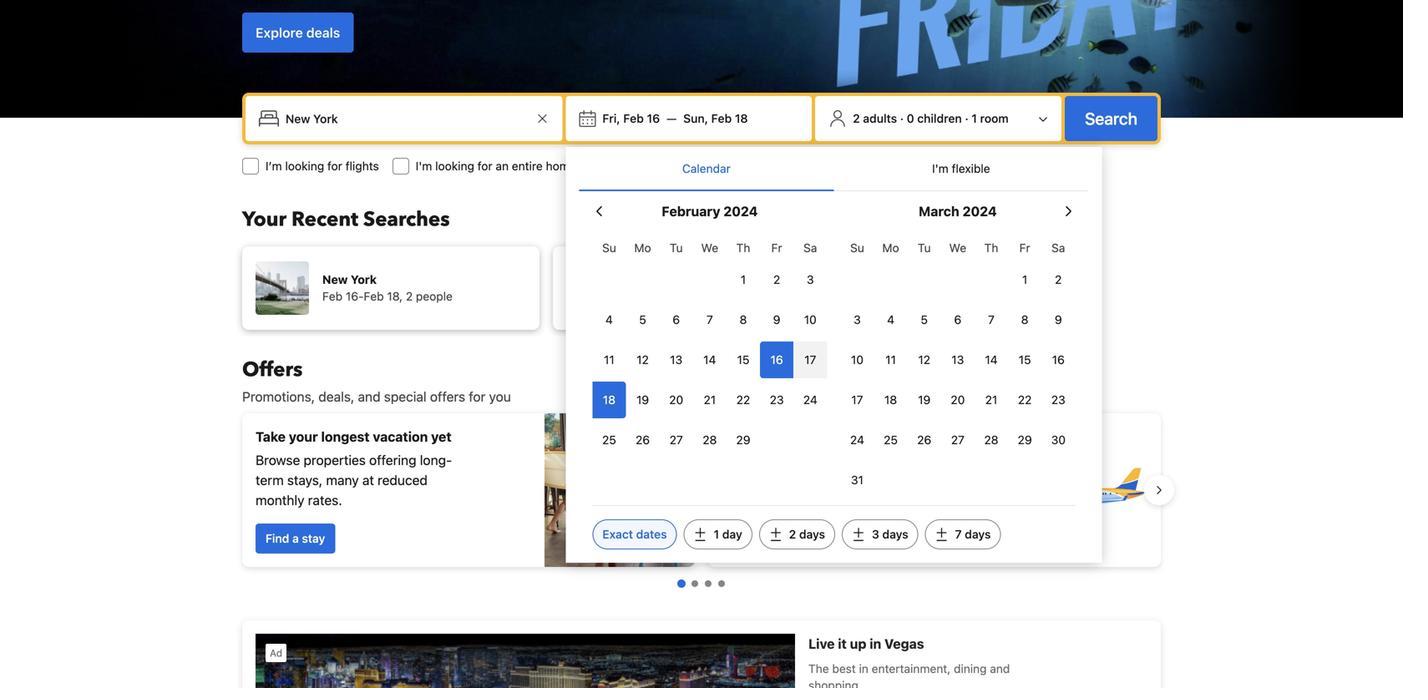 Task type: vqa. For each thing, say whether or not it's contained in the screenshot.
2024 related to March 2024
yes



Task type: describe. For each thing, give the bounding box(es) containing it.
fly away to your dream vacation get inspired – compare and book flights with flexibility
[[722, 439, 992, 498]]

and inside offers promotions, deals, and special offers for you
[[358, 389, 381, 405]]

0 horizontal spatial 16
[[647, 112, 660, 125]]

calendar
[[682, 162, 731, 175]]

days for 3 days
[[883, 527, 908, 541]]

your
[[242, 206, 287, 233]]

i'm looking for flights
[[266, 159, 379, 173]]

fri, feb 16 — sun, feb 18
[[603, 112, 748, 125]]

5 for 5 option
[[639, 313, 646, 327]]

10 March 2024 checkbox
[[841, 342, 874, 378]]

apartment
[[593, 159, 649, 173]]

work
[[773, 159, 799, 173]]

people
[[416, 289, 453, 303]]

march 2024
[[919, 203, 997, 219]]

and inside fly away to your dream vacation get inspired – compare and book flights with flexibility
[[866, 462, 889, 478]]

stays,
[[287, 472, 323, 488]]

8 February 2024 checkbox
[[727, 302, 760, 338]]

2 adults · 0 children · 1 room
[[853, 112, 1009, 125]]

offers
[[430, 389, 465, 405]]

a
[[292, 532, 299, 545]]

fly away to your dream vacation image
[[1031, 432, 1148, 549]]

browse
[[256, 452, 300, 468]]

offers main content
[[229, 356, 1174, 688]]

region containing take your longest vacation yet
[[229, 407, 1174, 574]]

i'm looking for an entire home or apartment
[[416, 159, 649, 173]]

search button
[[1065, 96, 1158, 141]]

2 inside option
[[1055, 273, 1062, 287]]

york
[[351, 273, 377, 287]]

15 for 15 february 2024 "option" on the right of the page
[[737, 353, 750, 367]]

for inside offers promotions, deals, and special offers for you
[[469, 389, 486, 405]]

offers promotions, deals, and special offers for you
[[242, 356, 511, 405]]

8 March 2024 checkbox
[[1008, 302, 1042, 338]]

6 March 2024 checkbox
[[941, 302, 975, 338]]

18 February 2024 checkbox
[[593, 382, 626, 418]]

yet
[[431, 429, 452, 445]]

2024 for february 2024
[[724, 203, 758, 219]]

for for an
[[478, 159, 493, 173]]

calendar button
[[579, 147, 834, 190]]

12 February 2024 checkbox
[[626, 342, 660, 378]]

at
[[362, 472, 374, 488]]

flights inside fly away to your dream vacation get inspired – compare and book flights with flexibility
[[926, 462, 964, 478]]

29 February 2024 checkbox
[[727, 422, 760, 459]]

26 March 2024 checkbox
[[908, 422, 941, 459]]

fri, feb 16 button
[[596, 104, 667, 134]]

offering
[[369, 452, 416, 468]]

1 inside checkbox
[[1022, 273, 1028, 287]]

23 March 2024 checkbox
[[1042, 382, 1075, 418]]

5 February 2024 checkbox
[[626, 302, 660, 338]]

looking for i'm
[[285, 159, 324, 173]]

2 February 2024 checkbox
[[760, 261, 794, 298]]

1 horizontal spatial 18
[[735, 112, 748, 125]]

explore
[[256, 25, 303, 41]]

search for search
[[1085, 109, 1138, 128]]

inspired
[[747, 462, 795, 478]]

9 for 9 february 2024 option
[[773, 313, 781, 327]]

recent
[[292, 206, 358, 233]]

or
[[579, 159, 590, 173]]

new york feb 16-feb 18, 2 people
[[322, 273, 453, 303]]

27 for '27' option
[[951, 433, 965, 447]]

take your longest vacation yet browse properties offering long- term stays, many at reduced monthly rates.
[[256, 429, 452, 508]]

2024 for march 2024
[[963, 203, 997, 219]]

0 horizontal spatial flights
[[346, 159, 379, 173]]

25 March 2024 checkbox
[[874, 422, 908, 459]]

adults
[[863, 112, 897, 125]]

–
[[799, 462, 806, 478]]

13 February 2024 checkbox
[[660, 342, 693, 378]]

1 March 2024 checkbox
[[1008, 261, 1042, 298]]

23 for 23 february 2024 checkbox
[[770, 393, 784, 407]]

12 for 12 option
[[918, 353, 931, 367]]

th for march 2024
[[984, 241, 999, 255]]

stay
[[302, 532, 325, 545]]

11 for 11 option
[[886, 353, 896, 367]]

13 for 13 "option"
[[952, 353, 964, 367]]

children
[[917, 112, 962, 125]]

an
[[496, 159, 509, 173]]

promotions,
[[242, 389, 315, 405]]

26 February 2024 checkbox
[[626, 422, 660, 459]]

28 February 2024 checkbox
[[693, 422, 727, 459]]

22 for 22 february 2024 checkbox
[[736, 393, 750, 407]]

3 for 3 february 2024 checkbox
[[807, 273, 814, 287]]

search for flights link
[[722, 514, 837, 544]]

1 left day
[[714, 527, 719, 541]]

i'm flexible button
[[834, 147, 1089, 190]]

24 February 2024 checkbox
[[794, 382, 827, 418]]

14 for "14" checkbox
[[985, 353, 998, 367]]

search for search for flights
[[732, 522, 770, 535]]

27 March 2024 checkbox
[[941, 422, 975, 459]]

long-
[[420, 452, 452, 468]]

29 for 29 march 2024 option at bottom right
[[1018, 433, 1032, 447]]

17 cell
[[794, 338, 827, 378]]

20 for 20 february 2024 checkbox
[[669, 393, 683, 407]]

find a stay
[[266, 532, 325, 545]]

19 March 2024 checkbox
[[908, 382, 941, 418]]

4 February 2024 checkbox
[[593, 302, 626, 338]]

21 for 21 february 2024 option at the bottom
[[704, 393, 716, 407]]

deals,
[[318, 389, 354, 405]]

room
[[980, 112, 1009, 125]]

2 inside button
[[853, 112, 860, 125]]

1 6 from the left
[[673, 313, 680, 327]]

19 for 19 march 2024 option
[[918, 393, 931, 407]]

properties
[[304, 452, 366, 468]]

7 days
[[955, 527, 991, 541]]

27 February 2024 checkbox
[[660, 422, 693, 459]]

9 for 9 march 2024 checkbox
[[1055, 313, 1062, 327]]

4 for 4 february 2024 checkbox at the left top of page
[[606, 313, 613, 327]]

offers
[[242, 356, 303, 384]]

10 February 2024 checkbox
[[794, 302, 827, 338]]

20 March 2024 checkbox
[[941, 382, 975, 418]]

feb right the sun,
[[711, 112, 732, 125]]

1 · from the left
[[900, 112, 904, 125]]

1 horizontal spatial 7
[[955, 527, 962, 541]]

28 for 28 checkbox at the bottom of the page
[[703, 433, 717, 447]]

16 cell
[[760, 338, 794, 378]]

22 for 22 march 2024 checkbox
[[1018, 393, 1032, 407]]

find
[[266, 532, 289, 545]]

many
[[326, 472, 359, 488]]

dream
[[829, 439, 871, 455]]

entire
[[512, 159, 543, 173]]

flexible
[[952, 162, 990, 175]]

traveling
[[705, 159, 752, 173]]

20 February 2024 checkbox
[[660, 382, 693, 418]]

1 inside "checkbox"
[[741, 273, 746, 287]]

feb down york
[[364, 289, 384, 303]]

14 February 2024 checkbox
[[693, 342, 727, 378]]

your inside fly away to your dream vacation get inspired – compare and book flights with flexibility
[[797, 439, 826, 455]]

term
[[256, 472, 284, 488]]

3 days
[[872, 527, 908, 541]]

25 February 2024 checkbox
[[593, 422, 626, 459]]

13 March 2024 checkbox
[[941, 342, 975, 378]]

sun, feb 18 button
[[677, 104, 755, 134]]

su for march
[[850, 241, 864, 255]]

explore deals
[[256, 25, 340, 41]]

3 for 3 march 2024 option in the right of the page
[[854, 313, 861, 327]]

2 inside new york feb 16-feb 18, 2 people
[[406, 289, 413, 303]]

30 March 2024 checkbox
[[1042, 422, 1075, 459]]

flexibility
[[722, 482, 775, 498]]

1 inside button
[[972, 112, 977, 125]]

5 March 2024 checkbox
[[908, 302, 941, 338]]

home
[[546, 159, 576, 173]]

5 for the 5 checkbox
[[921, 313, 928, 327]]

30
[[1051, 433, 1066, 447]]

17 for 17 checkbox
[[805, 353, 816, 367]]

17 February 2024 checkbox
[[794, 342, 827, 378]]

take your longest vacation yet image
[[545, 413, 695, 567]]

fri,
[[603, 112, 620, 125]]

3 February 2024 checkbox
[[794, 261, 827, 298]]

17 for the 17 march 2024 option
[[851, 393, 863, 407]]

27 for 27 option
[[670, 433, 683, 447]]

7 for the 7 february 2024 option
[[707, 313, 713, 327]]

18,
[[387, 289, 403, 303]]

grid for february
[[593, 231, 827, 459]]

your inside take your longest vacation yet browse properties offering long- term stays, many at reduced monthly rates.
[[289, 429, 318, 445]]

with
[[967, 462, 992, 478]]

deals
[[306, 25, 340, 41]]

explore deals link
[[242, 13, 354, 53]]

9 February 2024 checkbox
[[760, 302, 794, 338]]

31 March 2024 checkbox
[[841, 462, 874, 499]]

you
[[489, 389, 511, 405]]



Task type: locate. For each thing, give the bounding box(es) containing it.
0 horizontal spatial 3
[[807, 273, 814, 287]]

22 March 2024 checkbox
[[1008, 382, 1042, 418]]

1 horizontal spatial 19
[[918, 393, 931, 407]]

1 horizontal spatial ·
[[965, 112, 969, 125]]

27 right 26 checkbox
[[670, 433, 683, 447]]

16 inside checkbox
[[1052, 353, 1065, 367]]

tu for march 2024
[[918, 241, 931, 255]]

1 th from the left
[[736, 241, 750, 255]]

2 horizontal spatial 16
[[1052, 353, 1065, 367]]

24 right 23 february 2024 checkbox
[[803, 393, 818, 407]]

0 horizontal spatial 17
[[805, 353, 816, 367]]

0 horizontal spatial fr
[[772, 241, 782, 255]]

1 horizontal spatial i'm
[[686, 159, 702, 173]]

18 left 19 march 2024 option
[[885, 393, 897, 407]]

tu down 'february'
[[670, 241, 683, 255]]

search
[[1085, 109, 1138, 128], [732, 522, 770, 535]]

16 right 15 february 2024 "option" on the right of the page
[[771, 353, 783, 367]]

search for flights
[[732, 522, 827, 535]]

sa
[[804, 241, 817, 255], [1052, 241, 1065, 255]]

20 inside 'checkbox'
[[951, 393, 965, 407]]

0 horizontal spatial vacation
[[373, 429, 428, 445]]

1 horizontal spatial fr
[[1020, 241, 1030, 255]]

find a stay link
[[256, 524, 335, 554]]

sa up '2' option
[[1052, 241, 1065, 255]]

27 right 26 option
[[951, 433, 965, 447]]

2 horizontal spatial flights
[[926, 462, 964, 478]]

looking left an
[[435, 159, 474, 173]]

1 days from the left
[[799, 527, 825, 541]]

i'm traveling for work
[[686, 159, 799, 173]]

18 March 2024 checkbox
[[874, 382, 908, 418]]

th up 1 "checkbox" at the right top of page
[[736, 241, 750, 255]]

take
[[256, 429, 286, 445]]

3
[[807, 273, 814, 287], [854, 313, 861, 327], [872, 527, 879, 541]]

2 right '1' checkbox
[[1055, 273, 1062, 287]]

get
[[722, 462, 743, 478]]

21 inside option
[[985, 393, 998, 407]]

15 inside checkbox
[[1019, 353, 1031, 367]]

15
[[737, 353, 750, 367], [1019, 353, 1031, 367]]

1 horizontal spatial 2024
[[963, 203, 997, 219]]

1 21 from the left
[[704, 393, 716, 407]]

13 inside checkbox
[[670, 353, 683, 367]]

1 2024 from the left
[[724, 203, 758, 219]]

tu down march
[[918, 241, 931, 255]]

5 inside checkbox
[[921, 313, 928, 327]]

1 day
[[714, 527, 742, 541]]

1 19 from the left
[[637, 393, 649, 407]]

28
[[703, 433, 717, 447], [984, 433, 999, 447]]

24 for 24 march 2024 checkbox
[[850, 433, 864, 447]]

12 March 2024 checkbox
[[908, 342, 941, 378]]

1 horizontal spatial 22
[[1018, 393, 1032, 407]]

2 horizontal spatial i'm
[[932, 162, 949, 175]]

16-
[[346, 289, 364, 303]]

2024
[[724, 203, 758, 219], [963, 203, 997, 219]]

1 horizontal spatial 4
[[887, 313, 895, 327]]

2 5 from the left
[[921, 313, 928, 327]]

28 up 'with'
[[984, 433, 999, 447]]

fly
[[722, 439, 741, 455]]

26 inside checkbox
[[636, 433, 650, 447]]

1 horizontal spatial mo
[[882, 241, 899, 255]]

11 February 2024 checkbox
[[593, 342, 626, 378]]

1 4 from the left
[[606, 313, 613, 327]]

2 right 1 "checkbox" at the right top of page
[[773, 273, 780, 287]]

for left work
[[755, 159, 770, 173]]

23 right 22 february 2024 checkbox
[[770, 393, 784, 407]]

0 horizontal spatial mo
[[634, 241, 651, 255]]

24
[[803, 393, 818, 407], [850, 433, 864, 447]]

0 vertical spatial flights
[[346, 159, 379, 173]]

1 fr from the left
[[772, 241, 782, 255]]

2 27 from the left
[[951, 433, 965, 447]]

1 horizontal spatial and
[[866, 462, 889, 478]]

0
[[907, 112, 914, 125]]

1 26 from the left
[[636, 433, 650, 447]]

13 inside "option"
[[952, 353, 964, 367]]

su up 4 february 2024 checkbox at the left top of page
[[602, 241, 616, 255]]

1 vertical spatial 17
[[851, 393, 863, 407]]

25 for 25 february 2024 option
[[602, 433, 616, 447]]

28 left "fly"
[[703, 433, 717, 447]]

8 for 8 option
[[740, 313, 747, 327]]

2
[[853, 112, 860, 125], [773, 273, 780, 287], [1055, 273, 1062, 287], [406, 289, 413, 303], [789, 527, 796, 541]]

2 left adults
[[853, 112, 860, 125]]

looking for i'm
[[435, 159, 474, 173]]

0 horizontal spatial 13
[[670, 353, 683, 367]]

0 vertical spatial and
[[358, 389, 381, 405]]

3 inside checkbox
[[807, 273, 814, 287]]

23 inside 23 march 2024 option
[[1052, 393, 1066, 407]]

days down –
[[799, 527, 825, 541]]

24 inside checkbox
[[850, 433, 864, 447]]

2 vertical spatial flights
[[792, 522, 827, 535]]

3 left 4 option at the top
[[854, 313, 861, 327]]

day
[[722, 527, 742, 541]]

8 right the 7 february 2024 option
[[740, 313, 747, 327]]

14 inside "14" checkbox
[[985, 353, 998, 367]]

0 vertical spatial 10
[[804, 313, 817, 327]]

0 horizontal spatial grid
[[593, 231, 827, 459]]

1 horizontal spatial 20
[[951, 393, 965, 407]]

10 for '10 february 2024' option
[[804, 313, 817, 327]]

we
[[701, 241, 718, 255], [949, 241, 967, 255]]

22 right 21 march 2024 option
[[1018, 393, 1032, 407]]

17 inside option
[[851, 393, 863, 407]]

1 looking from the left
[[285, 159, 324, 173]]

8 inside checkbox
[[1021, 313, 1029, 327]]

we down march 2024
[[949, 241, 967, 255]]

i'm inside button
[[932, 162, 949, 175]]

flights down –
[[792, 522, 827, 535]]

mo
[[634, 241, 651, 255], [882, 241, 899, 255]]

0 vertical spatial 3
[[807, 273, 814, 287]]

13 for 13 checkbox
[[670, 353, 683, 367]]

sa for february 2024
[[804, 241, 817, 255]]

2 15 from the left
[[1019, 353, 1031, 367]]

i'm
[[266, 159, 282, 173]]

su up 3 march 2024 option in the right of the page
[[850, 241, 864, 255]]

grid for march
[[841, 231, 1075, 499]]

2 4 from the left
[[887, 313, 895, 327]]

17 left 18 checkbox
[[851, 393, 863, 407]]

18 left the 19 checkbox
[[603, 393, 616, 407]]

february
[[662, 203, 720, 219]]

18 inside 18 checkbox
[[885, 393, 897, 407]]

17 inside checkbox
[[805, 353, 816, 367]]

0 horizontal spatial 24
[[803, 393, 818, 407]]

21 February 2024 checkbox
[[693, 382, 727, 418]]

1 grid from the left
[[593, 231, 827, 459]]

dates
[[636, 527, 667, 541]]

2 th from the left
[[984, 241, 999, 255]]

1 horizontal spatial flights
[[792, 522, 827, 535]]

1 horizontal spatial sa
[[1052, 241, 1065, 255]]

0 horizontal spatial 18
[[603, 393, 616, 407]]

15 for the 15 checkbox
[[1019, 353, 1031, 367]]

2 25 from the left
[[884, 433, 898, 447]]

5 inside 5 option
[[639, 313, 646, 327]]

28 March 2024 checkbox
[[975, 422, 1008, 459]]

2 11 from the left
[[886, 353, 896, 367]]

0 horizontal spatial 10
[[804, 313, 817, 327]]

2 looking from the left
[[435, 159, 474, 173]]

20 left 21 february 2024 option at the bottom
[[669, 393, 683, 407]]

2 26 from the left
[[917, 433, 932, 447]]

2 6 from the left
[[954, 313, 962, 327]]

book
[[892, 462, 923, 478]]

days down book
[[883, 527, 908, 541]]

mo up 4 option at the top
[[882, 241, 899, 255]]

29 March 2024 checkbox
[[1008, 422, 1042, 459]]

grid
[[593, 231, 827, 459], [841, 231, 1075, 499]]

1 mo from the left
[[634, 241, 651, 255]]

26 for 26 option
[[917, 433, 932, 447]]

28 for 28 checkbox
[[984, 433, 999, 447]]

1 horizontal spatial grid
[[841, 231, 1075, 499]]

2 days
[[789, 527, 825, 541]]

1 horizontal spatial tu
[[918, 241, 931, 255]]

14 for 14 checkbox
[[704, 353, 716, 367]]

i'm flexible
[[932, 162, 990, 175]]

4 for 4 option at the top
[[887, 313, 895, 327]]

1 horizontal spatial 12
[[918, 353, 931, 367]]

1 20 from the left
[[669, 393, 683, 407]]

·
[[900, 112, 904, 125], [965, 112, 969, 125]]

10 right 9 february 2024 option
[[804, 313, 817, 327]]

for left 2 days
[[773, 522, 789, 535]]

i'm left flexible
[[932, 162, 949, 175]]

12 right 11 february 2024 "checkbox"
[[637, 353, 649, 367]]

21 right 20 february 2024 checkbox
[[704, 393, 716, 407]]

—
[[667, 112, 677, 125]]

su
[[602, 241, 616, 255], [850, 241, 864, 255]]

1 horizontal spatial 5
[[921, 313, 928, 327]]

16 for 16 february 2024 'option'
[[771, 353, 783, 367]]

14 inside 14 checkbox
[[704, 353, 716, 367]]

we down 'february 2024'
[[701, 241, 718, 255]]

8 for 8 checkbox
[[1021, 313, 1029, 327]]

1 horizontal spatial 6
[[954, 313, 962, 327]]

0 horizontal spatial tu
[[670, 241, 683, 255]]

feb
[[623, 112, 644, 125], [711, 112, 732, 125], [322, 289, 343, 303], [364, 289, 384, 303]]

1 horizontal spatial 3
[[854, 313, 861, 327]]

2 28 from the left
[[984, 433, 999, 447]]

25 for 25 option
[[884, 433, 898, 447]]

2 horizontal spatial 7
[[988, 313, 995, 327]]

1 horizontal spatial days
[[883, 527, 908, 541]]

1 28 from the left
[[703, 433, 717, 447]]

26 right 25 february 2024 option
[[636, 433, 650, 447]]

16
[[647, 112, 660, 125], [771, 353, 783, 367], [1052, 353, 1065, 367]]

rates.
[[308, 492, 342, 508]]

8 inside option
[[740, 313, 747, 327]]

2 su from the left
[[850, 241, 864, 255]]

29 for 29 february 2024 checkbox
[[736, 433, 751, 447]]

0 horizontal spatial we
[[701, 241, 718, 255]]

0 horizontal spatial 27
[[670, 433, 683, 447]]

2 sa from the left
[[1052, 241, 1065, 255]]

i'm down where are you going? field
[[416, 159, 432, 173]]

i'm left traveling
[[686, 159, 702, 173]]

Where are you going? field
[[279, 104, 532, 134]]

and right deals,
[[358, 389, 381, 405]]

2 adults · 0 children · 1 room button
[[822, 103, 1055, 134]]

6 February 2024 checkbox
[[660, 302, 693, 338]]

25 left 26 checkbox
[[602, 433, 616, 447]]

16 March 2024 checkbox
[[1042, 342, 1075, 378]]

0 horizontal spatial 12
[[637, 353, 649, 367]]

1 5 from the left
[[639, 313, 646, 327]]

fr for february 2024
[[772, 241, 782, 255]]

fr up 2 checkbox
[[772, 241, 782, 255]]

19 left the 20 march 2024 'checkbox'
[[918, 393, 931, 407]]

1 25 from the left
[[602, 433, 616, 447]]

21 for 21 march 2024 option
[[985, 393, 998, 407]]

11 inside option
[[886, 353, 896, 367]]

14
[[704, 353, 716, 367], [985, 353, 998, 367]]

11 March 2024 checkbox
[[874, 342, 908, 378]]

for inside search for flights link
[[773, 522, 789, 535]]

0 horizontal spatial 14
[[704, 353, 716, 367]]

29 inside checkbox
[[736, 433, 751, 447]]

0 horizontal spatial 11
[[604, 353, 615, 367]]

days for 7 days
[[965, 527, 991, 541]]

4 left the 5 checkbox
[[887, 313, 895, 327]]

24 March 2024 checkbox
[[841, 422, 874, 459]]

exact
[[603, 527, 633, 541]]

searches
[[363, 206, 450, 233]]

0 horizontal spatial ·
[[900, 112, 904, 125]]

2 22 from the left
[[1018, 393, 1032, 407]]

0 horizontal spatial 20
[[669, 393, 683, 407]]

9 right 8 checkbox
[[1055, 313, 1062, 327]]

29 inside option
[[1018, 433, 1032, 447]]

we for february
[[701, 241, 718, 255]]

16 inside 'option'
[[771, 353, 783, 367]]

16 left —
[[647, 112, 660, 125]]

· right children
[[965, 112, 969, 125]]

1 horizontal spatial 11
[[886, 353, 896, 367]]

9 inside checkbox
[[1055, 313, 1062, 327]]

11 left 12 february 2024 option
[[604, 353, 615, 367]]

15 right "14" checkbox
[[1019, 353, 1031, 367]]

1 we from the left
[[701, 241, 718, 255]]

29
[[736, 433, 751, 447], [1018, 433, 1032, 447]]

24 for 24 february 2024 "checkbox" on the bottom of page
[[803, 393, 818, 407]]

21 inside option
[[704, 393, 716, 407]]

19
[[637, 393, 649, 407], [918, 393, 931, 407]]

7 inside option
[[707, 313, 713, 327]]

2 inside checkbox
[[773, 273, 780, 287]]

21 right the 20 march 2024 'checkbox'
[[985, 393, 998, 407]]

progress bar inside offers main content
[[677, 580, 725, 588]]

· left 0
[[900, 112, 904, 125]]

progress bar
[[677, 580, 725, 588]]

sa up 3 february 2024 checkbox
[[804, 241, 817, 255]]

vacation
[[373, 429, 428, 445], [874, 439, 929, 455]]

6
[[673, 313, 680, 327], [954, 313, 962, 327]]

21 March 2024 checkbox
[[975, 382, 1008, 418]]

9
[[773, 313, 781, 327], [1055, 313, 1062, 327]]

12 right 11 option
[[918, 353, 931, 367]]

6 right the 5 checkbox
[[954, 313, 962, 327]]

2 13 from the left
[[952, 353, 964, 367]]

tab list
[[579, 147, 1089, 192]]

14 March 2024 checkbox
[[975, 342, 1008, 378]]

25 inside 25 february 2024 option
[[602, 433, 616, 447]]

23 for 23 march 2024 option
[[1052, 393, 1066, 407]]

feb right fri,
[[623, 112, 644, 125]]

3 March 2024 checkbox
[[841, 302, 874, 338]]

0 horizontal spatial th
[[736, 241, 750, 255]]

2 21 from the left
[[985, 393, 998, 407]]

3 right 2 checkbox
[[807, 273, 814, 287]]

15 March 2024 checkbox
[[1008, 342, 1042, 378]]

2 days from the left
[[883, 527, 908, 541]]

15 inside "option"
[[737, 353, 750, 367]]

7 February 2024 checkbox
[[693, 302, 727, 338]]

i'm
[[416, 159, 432, 173], [686, 159, 702, 173], [932, 162, 949, 175]]

1 horizontal spatial 13
[[952, 353, 964, 367]]

for for work
[[755, 159, 770, 173]]

2024 down i'm traveling for work
[[724, 203, 758, 219]]

2 8 from the left
[[1021, 313, 1029, 327]]

1 vertical spatial search
[[732, 522, 770, 535]]

1 tu from the left
[[670, 241, 683, 255]]

we for march
[[949, 241, 967, 255]]

16 February 2024 checkbox
[[760, 342, 794, 378]]

12
[[637, 353, 649, 367], [918, 353, 931, 367]]

i'm for i'm traveling for work
[[686, 159, 702, 173]]

29 up get
[[736, 433, 751, 447]]

looking
[[285, 159, 324, 173], [435, 159, 474, 173]]

sa for march 2024
[[1052, 241, 1065, 255]]

0 horizontal spatial 7
[[707, 313, 713, 327]]

14 left the 15 checkbox
[[985, 353, 998, 367]]

longest
[[321, 429, 370, 445]]

your right take
[[289, 429, 318, 445]]

1 horizontal spatial 9
[[1055, 313, 1062, 327]]

compare
[[810, 462, 863, 478]]

days down 'with'
[[965, 527, 991, 541]]

1 horizontal spatial 15
[[1019, 353, 1031, 367]]

for left you
[[469, 389, 486, 405]]

24 inside "checkbox"
[[803, 393, 818, 407]]

2 mo from the left
[[882, 241, 899, 255]]

for up recent at the top
[[327, 159, 342, 173]]

26 inside option
[[917, 433, 932, 447]]

looking right i'm
[[285, 159, 324, 173]]

9 right 8 option
[[773, 313, 781, 327]]

0 vertical spatial search
[[1085, 109, 1138, 128]]

10 for 10 option at the right
[[851, 353, 864, 367]]

23 February 2024 checkbox
[[760, 382, 794, 418]]

for left an
[[478, 159, 493, 173]]

1 horizontal spatial we
[[949, 241, 967, 255]]

your recent searches
[[242, 206, 450, 233]]

1 horizontal spatial 24
[[850, 433, 864, 447]]

26
[[636, 433, 650, 447], [917, 433, 932, 447]]

1 8 from the left
[[740, 313, 747, 327]]

4 inside checkbox
[[606, 313, 613, 327]]

1 left room
[[972, 112, 977, 125]]

1 vertical spatial and
[[866, 462, 889, 478]]

1 horizontal spatial su
[[850, 241, 864, 255]]

su for february
[[602, 241, 616, 255]]

away
[[744, 439, 777, 455]]

fr
[[772, 241, 782, 255], [1020, 241, 1030, 255]]

2 29 from the left
[[1018, 433, 1032, 447]]

0 horizontal spatial su
[[602, 241, 616, 255]]

15 right 14 checkbox
[[737, 353, 750, 367]]

20 for the 20 march 2024 'checkbox'
[[951, 393, 965, 407]]

12 for 12 february 2024 option
[[637, 353, 649, 367]]

19 for the 19 checkbox
[[637, 393, 649, 407]]

february 2024
[[662, 203, 758, 219]]

7 for 7 checkbox
[[988, 313, 995, 327]]

fr up '1' checkbox
[[1020, 241, 1030, 255]]

vacation up offering
[[373, 429, 428, 445]]

0 horizontal spatial and
[[358, 389, 381, 405]]

1 horizontal spatial 17
[[851, 393, 863, 407]]

0 horizontal spatial 15
[[737, 353, 750, 367]]

3 inside option
[[854, 313, 861, 327]]

1 horizontal spatial 28
[[984, 433, 999, 447]]

0 horizontal spatial your
[[289, 429, 318, 445]]

2 horizontal spatial days
[[965, 527, 991, 541]]

1 15 from the left
[[737, 353, 750, 367]]

1 vertical spatial flights
[[926, 462, 964, 478]]

28 inside checkbox
[[703, 433, 717, 447]]

region
[[229, 407, 1174, 574]]

vacation inside fly away to your dream vacation get inspired – compare and book flights with flexibility
[[874, 439, 929, 455]]

18 right the sun,
[[735, 112, 748, 125]]

31
[[851, 473, 864, 487]]

0 horizontal spatial days
[[799, 527, 825, 541]]

1 horizontal spatial th
[[984, 241, 999, 255]]

flights up your recent searches
[[346, 159, 379, 173]]

fr for march 2024
[[1020, 241, 1030, 255]]

11 for 11 february 2024 "checkbox"
[[604, 353, 615, 367]]

4 inside option
[[887, 313, 895, 327]]

4 left 5 option
[[606, 313, 613, 327]]

2 tu from the left
[[918, 241, 931, 255]]

3 down 31 option
[[872, 527, 879, 541]]

25 inside 25 option
[[884, 433, 898, 447]]

18 for 18 february 2024 checkbox
[[603, 393, 616, 407]]

2024 right march
[[963, 203, 997, 219]]

for
[[327, 159, 342, 173], [478, 159, 493, 173], [755, 159, 770, 173], [469, 389, 486, 405], [773, 522, 789, 535]]

days for 2 days
[[799, 527, 825, 541]]

28 inside checkbox
[[984, 433, 999, 447]]

0 horizontal spatial 23
[[770, 393, 784, 407]]

1 left '2' option
[[1022, 273, 1028, 287]]

4 March 2024 checkbox
[[874, 302, 908, 338]]

1 27 from the left
[[670, 433, 683, 447]]

0 horizontal spatial 8
[[740, 313, 747, 327]]

th for february 2024
[[736, 241, 750, 255]]

22 February 2024 checkbox
[[727, 382, 760, 418]]

1 left 2 checkbox
[[741, 273, 746, 287]]

13
[[670, 353, 683, 367], [952, 353, 964, 367]]

1 horizontal spatial vacation
[[874, 439, 929, 455]]

i'm for i'm flexible
[[932, 162, 949, 175]]

8
[[740, 313, 747, 327], [1021, 313, 1029, 327]]

0 horizontal spatial 4
[[606, 313, 613, 327]]

1 9 from the left
[[773, 313, 781, 327]]

search inside "button"
[[1085, 109, 1138, 128]]

1 14 from the left
[[704, 353, 716, 367]]

29 right 28 checkbox
[[1018, 433, 1032, 447]]

24 left 25 option
[[850, 433, 864, 447]]

1 11 from the left
[[604, 353, 615, 367]]

2 fr from the left
[[1020, 241, 1030, 255]]

2 2024 from the left
[[963, 203, 997, 219]]

to
[[781, 439, 794, 455]]

search inside region
[[732, 522, 770, 535]]

tu
[[670, 241, 683, 255], [918, 241, 931, 255]]

9 inside option
[[773, 313, 781, 327]]

reduced
[[378, 472, 428, 488]]

2 12 from the left
[[918, 353, 931, 367]]

1 vertical spatial 24
[[850, 433, 864, 447]]

1 horizontal spatial 23
[[1052, 393, 1066, 407]]

2 · from the left
[[965, 112, 969, 125]]

0 horizontal spatial 28
[[703, 433, 717, 447]]

0 horizontal spatial i'm
[[416, 159, 432, 173]]

th
[[736, 241, 750, 255], [984, 241, 999, 255]]

0 horizontal spatial 9
[[773, 313, 781, 327]]

2 vertical spatial 3
[[872, 527, 879, 541]]

1 horizontal spatial your
[[797, 439, 826, 455]]

2 grid from the left
[[841, 231, 1075, 499]]

2 19 from the left
[[918, 393, 931, 407]]

2 horizontal spatial 18
[[885, 393, 897, 407]]

1 horizontal spatial search
[[1085, 109, 1138, 128]]

9 March 2024 checkbox
[[1042, 302, 1075, 338]]

for for flights
[[327, 159, 342, 173]]

1 sa from the left
[[804, 241, 817, 255]]

vacation inside take your longest vacation yet browse properties offering long- term stays, many at reduced monthly rates.
[[373, 429, 428, 445]]

flights down '27' option
[[926, 462, 964, 478]]

11 inside "checkbox"
[[604, 353, 615, 367]]

1 horizontal spatial 29
[[1018, 433, 1032, 447]]

2 we from the left
[[949, 241, 967, 255]]

tab list containing calendar
[[579, 147, 1089, 192]]

23 right 22 march 2024 checkbox
[[1052, 393, 1066, 407]]

tu for february 2024
[[670, 241, 683, 255]]

0 horizontal spatial 29
[[736, 433, 751, 447]]

exact dates
[[603, 527, 667, 541]]

1 12 from the left
[[637, 353, 649, 367]]

1 13 from the left
[[670, 353, 683, 367]]

19 February 2024 checkbox
[[626, 382, 660, 418]]

2 right 18,
[[406, 289, 413, 303]]

2 14 from the left
[[985, 353, 998, 367]]

1 22 from the left
[[736, 393, 750, 407]]

0 horizontal spatial search
[[732, 522, 770, 535]]

18 inside 18 february 2024 checkbox
[[603, 393, 616, 407]]

0 horizontal spatial 22
[[736, 393, 750, 407]]

18 cell
[[593, 378, 626, 418]]

2 right day
[[789, 527, 796, 541]]

vacation up book
[[874, 439, 929, 455]]

and right "31"
[[866, 462, 889, 478]]

26 for 26 checkbox
[[636, 433, 650, 447]]

1 February 2024 checkbox
[[727, 261, 760, 298]]

2 horizontal spatial 3
[[872, 527, 879, 541]]

special
[[384, 389, 427, 405]]

7 March 2024 checkbox
[[975, 302, 1008, 338]]

flights
[[346, 159, 379, 173], [926, 462, 964, 478], [792, 522, 827, 535]]

22 right 21 february 2024 option at the bottom
[[736, 393, 750, 407]]

1 23 from the left
[[770, 393, 784, 407]]

23 inside 23 february 2024 checkbox
[[770, 393, 784, 407]]

20 inside checkbox
[[669, 393, 683, 407]]

0 vertical spatial 24
[[803, 393, 818, 407]]

feb down new
[[322, 289, 343, 303]]

18 for 18 checkbox
[[885, 393, 897, 407]]

1 su from the left
[[602, 241, 616, 255]]

17 March 2024 checkbox
[[841, 382, 874, 418]]

i'm for i'm looking for an entire home or apartment
[[416, 159, 432, 173]]

march
[[919, 203, 960, 219]]

0 horizontal spatial 6
[[673, 313, 680, 327]]

1 horizontal spatial 10
[[851, 353, 864, 367]]

th down march 2024
[[984, 241, 999, 255]]

sun,
[[683, 112, 708, 125]]

0 horizontal spatial 25
[[602, 433, 616, 447]]

mo for march
[[882, 241, 899, 255]]

7 inside checkbox
[[988, 313, 995, 327]]

1
[[972, 112, 977, 125], [741, 273, 746, 287], [1022, 273, 1028, 287], [714, 527, 719, 541]]

10 left 11 option
[[851, 353, 864, 367]]

11 left 12 option
[[886, 353, 896, 367]]

15 February 2024 checkbox
[[727, 342, 760, 378]]

1 29 from the left
[[736, 433, 751, 447]]

1 horizontal spatial 26
[[917, 433, 932, 447]]

2 March 2024 checkbox
[[1042, 261, 1075, 298]]

16 right the 15 checkbox
[[1052, 353, 1065, 367]]

5 right 4 option at the top
[[921, 313, 928, 327]]

new
[[322, 273, 348, 287]]

26 right 25 option
[[917, 433, 932, 447]]

1 horizontal spatial looking
[[435, 159, 474, 173]]

mo for february
[[634, 241, 651, 255]]

7
[[707, 313, 713, 327], [988, 313, 995, 327], [955, 527, 962, 541]]

19 left 20 february 2024 checkbox
[[637, 393, 649, 407]]

2 20 from the left
[[951, 393, 965, 407]]

19 inside checkbox
[[637, 393, 649, 407]]

monthly
[[256, 492, 304, 508]]

0 horizontal spatial looking
[[285, 159, 324, 173]]

5 right 4 february 2024 checkbox at the left top of page
[[639, 313, 646, 327]]

2 9 from the left
[[1055, 313, 1062, 327]]

13 right 12 option
[[952, 353, 964, 367]]

19 inside option
[[918, 393, 931, 407]]

1 horizontal spatial 27
[[951, 433, 965, 447]]

2 23 from the left
[[1052, 393, 1066, 407]]

8 right 7 checkbox
[[1021, 313, 1029, 327]]

0 horizontal spatial 2024
[[724, 203, 758, 219]]

16 for 16 checkbox
[[1052, 353, 1065, 367]]

3 days from the left
[[965, 527, 991, 541]]



